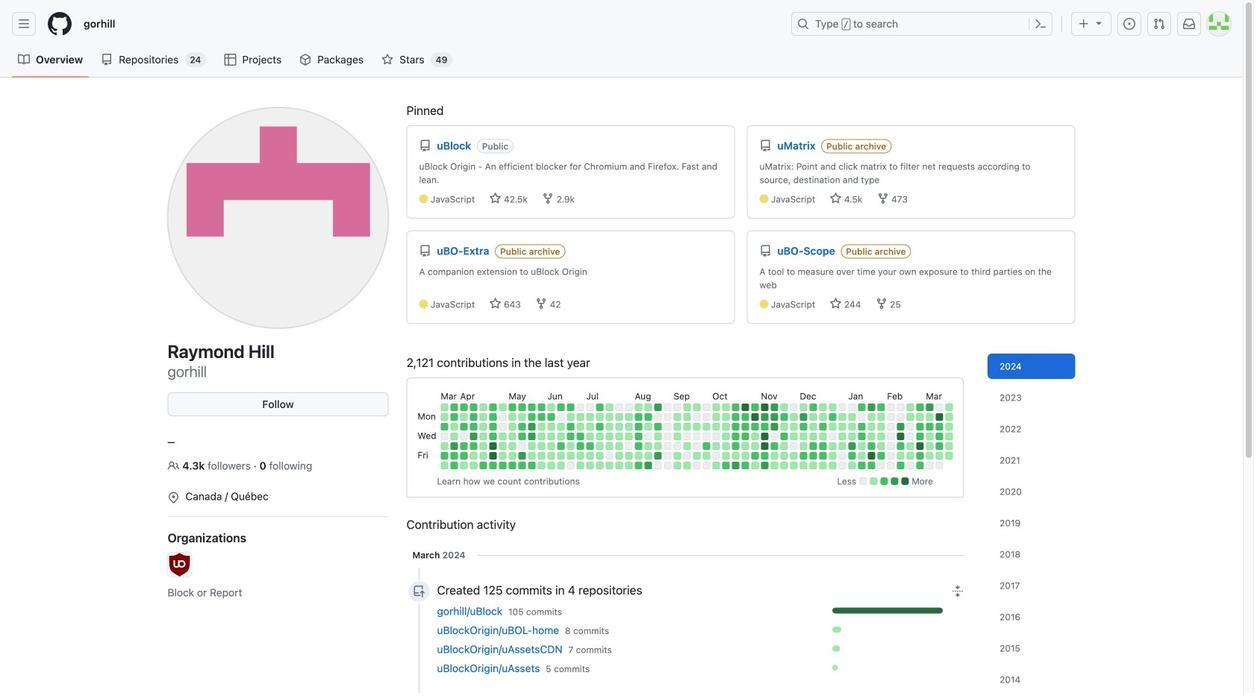 Task type: describe. For each thing, give the bounding box(es) containing it.
package image
[[300, 54, 312, 66]]

repo image
[[760, 245, 772, 257]]

location image
[[168, 492, 180, 504]]

homepage image
[[48, 12, 72, 36]]

issue opened image
[[1124, 18, 1136, 30]]

triangle down image
[[1093, 17, 1105, 29]]

6% of commits in march were made to ublockorigin/uassetscdn image down 7% of commits in march were made to ublockorigin/ubol-home icon
[[833, 646, 841, 652]]

command palette image
[[1035, 18, 1047, 30]]

6% of commits in march were made to ublockorigin/uassetscdn image down 7% of commits in march were made to ublockorigin/ubol-home image
[[833, 646, 964, 652]]

view gorhill's full-sized avatar image
[[168, 108, 389, 329]]

7% of commits in march were made to ublockorigin/ubol-home image
[[833, 627, 964, 633]]

collapse image
[[952, 586, 964, 598]]

table image
[[224, 54, 236, 66]]



Task type: locate. For each thing, give the bounding box(es) containing it.
plus image
[[1079, 18, 1090, 30]]

cell
[[441, 404, 448, 412], [451, 404, 458, 412], [460, 404, 468, 412], [470, 404, 478, 412], [480, 404, 487, 412], [489, 404, 497, 412], [499, 404, 507, 412], [509, 404, 516, 412], [519, 404, 526, 412], [528, 404, 536, 412], [538, 404, 545, 412], [548, 404, 555, 412], [557, 404, 565, 412], [567, 404, 575, 412], [577, 404, 584, 412], [587, 404, 594, 412], [596, 404, 604, 412], [606, 404, 613, 412], [616, 404, 623, 412], [625, 404, 633, 412], [635, 404, 643, 412], [645, 404, 652, 412], [655, 404, 662, 412], [664, 404, 672, 412], [674, 404, 681, 412], [684, 404, 691, 412], [693, 404, 701, 412], [703, 404, 711, 412], [713, 404, 720, 412], [723, 404, 730, 412], [732, 404, 740, 412], [742, 404, 749, 412], [752, 404, 759, 412], [761, 404, 769, 412], [771, 404, 779, 412], [781, 404, 788, 412], [790, 404, 798, 412], [800, 404, 808, 412], [810, 404, 817, 412], [820, 404, 827, 412], [829, 404, 837, 412], [839, 404, 846, 412], [849, 404, 856, 412], [858, 404, 866, 412], [868, 404, 876, 412], [878, 404, 885, 412], [888, 404, 895, 412], [897, 404, 905, 412], [907, 404, 914, 412], [917, 404, 924, 412], [926, 404, 934, 412], [936, 404, 944, 412], [946, 404, 953, 412], [441, 414, 448, 421], [451, 414, 458, 421], [460, 414, 468, 421], [470, 414, 478, 421], [480, 414, 487, 421], [489, 414, 497, 421], [499, 414, 507, 421], [509, 414, 516, 421], [519, 414, 526, 421], [528, 414, 536, 421], [538, 414, 545, 421], [548, 414, 555, 421], [557, 414, 565, 421], [567, 414, 575, 421], [577, 414, 584, 421], [587, 414, 594, 421], [596, 414, 604, 421], [606, 414, 613, 421], [616, 414, 623, 421], [625, 414, 633, 421], [635, 414, 643, 421], [645, 414, 652, 421], [655, 414, 662, 421], [664, 414, 672, 421], [674, 414, 681, 421], [684, 414, 691, 421], [693, 414, 701, 421], [703, 414, 711, 421], [713, 414, 720, 421], [723, 414, 730, 421], [732, 414, 740, 421], [742, 414, 749, 421], [752, 414, 759, 421], [761, 414, 769, 421], [771, 414, 779, 421], [781, 414, 788, 421], [790, 414, 798, 421], [800, 414, 808, 421], [810, 414, 817, 421], [820, 414, 827, 421], [829, 414, 837, 421], [839, 414, 846, 421], [849, 414, 856, 421], [858, 414, 866, 421], [868, 414, 876, 421], [878, 414, 885, 421], [888, 414, 895, 421], [897, 414, 905, 421], [907, 414, 914, 421], [917, 414, 924, 421], [926, 414, 934, 421], [936, 414, 944, 421], [946, 414, 953, 421], [441, 423, 448, 431], [451, 423, 458, 431], [460, 423, 468, 431], [470, 423, 478, 431], [480, 423, 487, 431], [489, 423, 497, 431], [499, 423, 507, 431], [509, 423, 516, 431], [519, 423, 526, 431], [528, 423, 536, 431], [538, 423, 545, 431], [548, 423, 555, 431], [557, 423, 565, 431], [567, 423, 575, 431], [577, 423, 584, 431], [587, 423, 594, 431], [596, 423, 604, 431], [606, 423, 613, 431], [616, 423, 623, 431], [625, 423, 633, 431], [635, 423, 643, 431], [645, 423, 652, 431], [655, 423, 662, 431], [664, 423, 672, 431], [674, 423, 681, 431], [684, 423, 691, 431], [693, 423, 701, 431], [703, 423, 711, 431], [713, 423, 720, 431], [723, 423, 730, 431], [732, 423, 740, 431], [742, 423, 749, 431], [752, 423, 759, 431], [761, 423, 769, 431], [771, 423, 779, 431], [781, 423, 788, 431], [790, 423, 798, 431], [800, 423, 808, 431], [810, 423, 817, 431], [820, 423, 827, 431], [829, 423, 837, 431], [839, 423, 846, 431], [849, 423, 856, 431], [858, 423, 866, 431], [868, 423, 876, 431], [878, 423, 885, 431], [888, 423, 895, 431], [897, 423, 905, 431], [907, 423, 914, 431], [917, 423, 924, 431], [926, 423, 934, 431], [936, 423, 944, 431], [946, 423, 953, 431], [441, 433, 448, 441], [451, 433, 458, 441], [460, 433, 468, 441], [470, 433, 478, 441], [480, 433, 487, 441], [489, 433, 497, 441], [499, 433, 507, 441], [509, 433, 516, 441], [519, 433, 526, 441], [528, 433, 536, 441], [538, 433, 545, 441], [548, 433, 555, 441], [557, 433, 565, 441], [567, 433, 575, 441], [577, 433, 584, 441], [587, 433, 594, 441], [596, 433, 604, 441], [606, 433, 613, 441], [616, 433, 623, 441], [625, 433, 633, 441], [635, 433, 643, 441], [645, 433, 652, 441], [655, 433, 662, 441], [664, 433, 672, 441], [674, 433, 681, 441], [684, 433, 691, 441], [693, 433, 701, 441], [703, 433, 711, 441], [713, 433, 720, 441], [723, 433, 730, 441], [732, 433, 740, 441], [742, 433, 749, 441], [752, 433, 759, 441], [761, 433, 769, 441], [771, 433, 779, 441], [781, 433, 788, 441], [790, 433, 798, 441], [800, 433, 808, 441], [810, 433, 817, 441], [820, 433, 827, 441], [829, 433, 837, 441], [839, 433, 846, 441], [849, 433, 856, 441], [858, 433, 866, 441], [868, 433, 876, 441], [878, 433, 885, 441], [888, 433, 895, 441], [897, 433, 905, 441], [907, 433, 914, 441], [917, 433, 924, 441], [926, 433, 934, 441], [936, 433, 944, 441], [946, 433, 953, 441], [441, 443, 448, 450], [451, 443, 458, 450], [460, 443, 468, 450], [470, 443, 478, 450], [480, 443, 487, 450], [489, 443, 497, 450], [499, 443, 507, 450], [509, 443, 516, 450], [519, 443, 526, 450], [528, 443, 536, 450], [538, 443, 545, 450], [548, 443, 555, 450], [557, 443, 565, 450], [567, 443, 575, 450], [577, 443, 584, 450], [587, 443, 594, 450], [596, 443, 604, 450], [606, 443, 613, 450], [616, 443, 623, 450], [625, 443, 633, 450], [635, 443, 643, 450], [645, 443, 652, 450], [655, 443, 662, 450], [664, 443, 672, 450], [674, 443, 681, 450], [684, 443, 691, 450], [693, 443, 701, 450], [703, 443, 711, 450], [713, 443, 720, 450], [723, 443, 730, 450], [732, 443, 740, 450], [742, 443, 749, 450], [752, 443, 759, 450], [761, 443, 769, 450], [771, 443, 779, 450], [781, 443, 788, 450], [790, 443, 798, 450], [800, 443, 808, 450], [810, 443, 817, 450], [820, 443, 827, 450], [829, 443, 837, 450], [839, 443, 846, 450], [849, 443, 856, 450], [858, 443, 866, 450], [868, 443, 876, 450], [878, 443, 885, 450], [888, 443, 895, 450], [897, 443, 905, 450], [907, 443, 914, 450], [917, 443, 924, 450], [926, 443, 934, 450], [936, 443, 944, 450], [946, 443, 953, 450], [441, 453, 448, 460], [451, 453, 458, 460], [460, 453, 468, 460], [470, 453, 478, 460], [480, 453, 487, 460], [489, 453, 497, 460], [499, 453, 507, 460], [509, 453, 516, 460], [519, 453, 526, 460], [528, 453, 536, 460], [538, 453, 545, 460], [548, 453, 555, 460], [557, 453, 565, 460], [567, 453, 575, 460], [577, 453, 584, 460], [587, 453, 594, 460], [596, 453, 604, 460], [606, 453, 613, 460], [616, 453, 623, 460], [625, 453, 633, 460], [635, 453, 643, 460], [645, 453, 652, 460], [655, 453, 662, 460], [664, 453, 672, 460], [674, 453, 681, 460], [684, 453, 691, 460], [693, 453, 701, 460], [703, 453, 711, 460], [713, 453, 720, 460], [723, 453, 730, 460], [732, 453, 740, 460], [742, 453, 749, 460], [752, 453, 759, 460], [761, 453, 769, 460], [771, 453, 779, 460], [781, 453, 788, 460], [790, 453, 798, 460], [800, 453, 808, 460], [810, 453, 817, 460], [820, 453, 827, 460], [829, 453, 837, 460], [839, 453, 846, 460], [849, 453, 856, 460], [858, 453, 866, 460], [868, 453, 876, 460], [878, 453, 885, 460], [888, 453, 895, 460], [897, 453, 905, 460], [907, 453, 914, 460], [917, 453, 924, 460], [926, 453, 934, 460], [936, 453, 944, 460], [946, 453, 953, 460], [441, 462, 448, 470], [451, 462, 458, 470], [460, 462, 468, 470], [470, 462, 478, 470], [480, 462, 487, 470], [489, 462, 497, 470], [499, 462, 507, 470], [509, 462, 516, 470], [519, 462, 526, 470], [528, 462, 536, 470], [538, 462, 545, 470], [548, 462, 555, 470], [557, 462, 565, 470], [567, 462, 575, 470], [577, 462, 584, 470], [587, 462, 594, 470], [596, 462, 604, 470], [606, 462, 613, 470], [616, 462, 623, 470], [625, 462, 633, 470], [635, 462, 643, 470], [645, 462, 652, 470], [655, 462, 662, 470], [664, 462, 672, 470], [674, 462, 681, 470], [684, 462, 691, 470], [693, 462, 701, 470], [703, 462, 711, 470], [713, 462, 720, 470], [723, 462, 730, 470], [732, 462, 740, 470], [742, 462, 749, 470], [752, 462, 759, 470], [761, 462, 769, 470], [771, 462, 779, 470], [781, 462, 788, 470], [790, 462, 798, 470], [800, 462, 808, 470], [810, 462, 817, 470], [820, 462, 827, 470], [829, 462, 837, 470], [839, 462, 846, 470], [849, 462, 856, 470], [858, 462, 866, 470], [868, 462, 876, 470], [878, 462, 885, 470], [888, 462, 895, 470], [897, 462, 905, 470], [907, 462, 914, 470], [917, 462, 924, 470], [926, 462, 934, 470], [936, 462, 944, 470]]

stars image
[[490, 193, 502, 205], [830, 193, 842, 205], [490, 298, 502, 310], [830, 298, 842, 310]]

notifications image
[[1184, 18, 1196, 30]]

git pull request image
[[1154, 18, 1166, 30]]

home location: canada / québec element
[[168, 486, 389, 505]]

forks image
[[877, 193, 889, 205]]

@ublockorigin image
[[168, 553, 192, 577]]

4% of commits in march were made to ublockorigin/uassets image down 7% of commits in march were made to ublockorigin/ubol-home icon
[[833, 665, 838, 671]]

repo push image
[[413, 586, 425, 598]]

grid
[[416, 388, 956, 472]]

6% of commits in march were made to ublockorigin/uassetscdn image
[[833, 646, 964, 652], [833, 646, 841, 652]]

forks image
[[542, 193, 554, 205], [536, 298, 548, 310], [876, 298, 888, 310]]

people image
[[168, 460, 180, 472]]

4% of commits in march were made to ublockorigin/uassets image
[[833, 665, 964, 671], [833, 665, 838, 671]]

repo image
[[101, 54, 113, 66], [419, 140, 431, 152], [760, 140, 772, 152], [419, 245, 431, 257]]

4% of commits in march were made to ublockorigin/uassets image down 7% of commits in march were made to ublockorigin/ubol-home image
[[833, 665, 964, 671]]

Follow gorhill submit
[[168, 393, 389, 417]]

84% of commits in march were made to gorhill/ublock image
[[833, 608, 964, 614], [833, 608, 943, 614]]

star image
[[382, 54, 394, 66]]

book image
[[18, 54, 30, 66]]

7% of commits in march were made to ublockorigin/ubol-home image
[[833, 627, 842, 633]]



Task type: vqa. For each thing, say whether or not it's contained in the screenshot.
bug in menu
no



